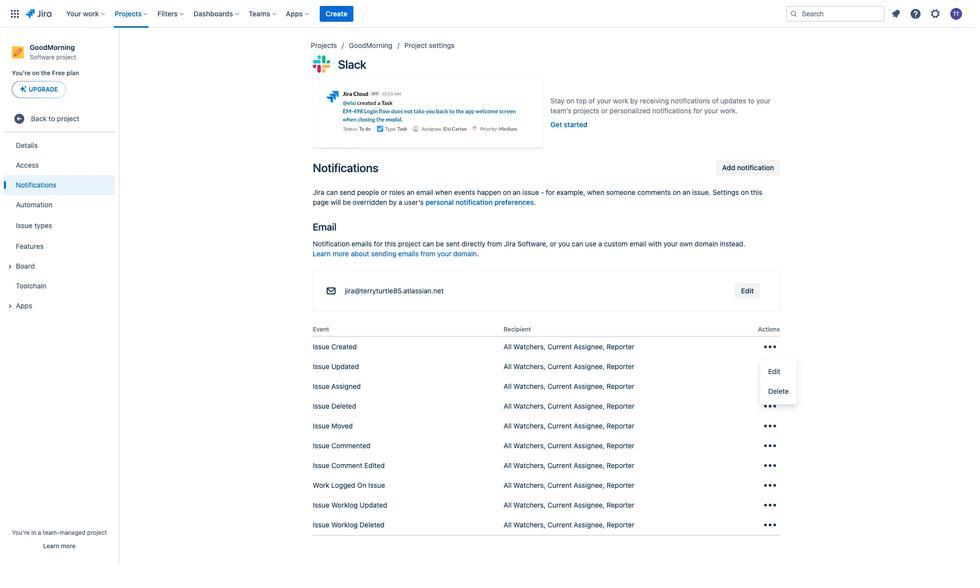 Task type: locate. For each thing, give the bounding box(es) containing it.
4 assignee, from the top
[[574, 402, 605, 410]]

issue
[[523, 188, 539, 197]]

2 horizontal spatial for
[[694, 107, 703, 115]]

0 horizontal spatial goodmorning
[[30, 43, 75, 51]]

Search field
[[786, 6, 885, 22]]

goodmorning for goodmorning
[[349, 41, 393, 50]]

projects up slack logo
[[311, 41, 337, 50]]

watchers,
[[514, 342, 546, 351], [514, 362, 546, 371], [514, 382, 546, 390], [514, 402, 546, 410], [514, 422, 546, 430], [514, 441, 546, 450], [514, 461, 546, 470], [514, 481, 546, 489], [514, 501, 546, 509], [514, 521, 546, 529]]

1 horizontal spatial of
[[712, 97, 719, 105]]

9 watchers, from the top
[[514, 501, 546, 509]]

1 you're from the top
[[12, 69, 31, 77]]

teams
[[249, 9, 270, 18]]

0 vertical spatial emails
[[352, 240, 372, 248]]

1 vertical spatial jira
[[504, 240, 516, 248]]

1 horizontal spatial this
[[751, 188, 763, 197]]

5 all from the top
[[504, 422, 512, 430]]

2 horizontal spatial an
[[683, 188, 691, 197]]

page
[[313, 198, 329, 207]]

10 current from the top
[[548, 521, 572, 529]]

add
[[722, 164, 736, 172]]

issue up work
[[313, 461, 330, 470]]

all watchers, current assignee, reporter
[[504, 342, 635, 351], [504, 362, 635, 371], [504, 382, 635, 390], [504, 402, 635, 410], [504, 422, 635, 430], [504, 441, 635, 450], [504, 461, 635, 470], [504, 481, 635, 489], [504, 501, 635, 509], [504, 521, 635, 529]]

assignee,
[[574, 342, 605, 351], [574, 362, 605, 371], [574, 382, 605, 390], [574, 402, 605, 410], [574, 422, 605, 430], [574, 441, 605, 450], [574, 461, 605, 470], [574, 481, 605, 489], [574, 501, 605, 509], [574, 521, 605, 529]]

3 all from the top
[[504, 382, 512, 390]]

goodmorning up slack
[[349, 41, 393, 50]]

your left own
[[664, 240, 678, 248]]

0 horizontal spatial this
[[385, 240, 396, 248]]

projects up "sidebar navigation" image
[[115, 9, 142, 18]]

issue moved
[[313, 422, 353, 430]]

1 horizontal spatial updated
[[360, 501, 387, 509]]

issue for issue types
[[16, 221, 33, 230]]

6 notification actions image from the top
[[762, 497, 778, 513]]

8 watchers, from the top
[[514, 481, 546, 489]]

for inside jira can send people or roles an email when events happen on an issue - for example, when someone comments on an issue. settings on this page will be overridden by a user's
[[546, 188, 555, 197]]

1 vertical spatial or
[[381, 188, 388, 197]]

notifications
[[313, 161, 378, 175], [16, 181, 56, 189]]

for right -
[[546, 188, 555, 197]]

work
[[83, 9, 99, 18], [613, 97, 629, 105]]

sidebar navigation image
[[108, 40, 130, 59]]

add notification button
[[717, 160, 780, 176]]

8 current from the top
[[548, 481, 572, 489]]

0 vertical spatial be
[[343, 198, 351, 207]]

event
[[313, 326, 329, 333]]

notification inside button
[[737, 164, 774, 172]]

reporter for issue worklog updated
[[607, 501, 635, 509]]

1 vertical spatial email
[[630, 240, 647, 248]]

notification actions image for issue worklog updated
[[762, 497, 778, 513]]

group
[[4, 133, 115, 319], [761, 359, 797, 405]]

get started
[[551, 120, 588, 129]]

or inside jira can send people or roles an email when events happen on an issue - for example, when someone comments on an issue. settings on this page will be overridden by a user's
[[381, 188, 388, 197]]

9 all from the top
[[504, 501, 512, 509]]

0 horizontal spatial for
[[374, 240, 383, 248]]

your work
[[66, 9, 99, 18]]

7 all from the top
[[504, 461, 512, 470]]

0 vertical spatial .
[[534, 198, 536, 207]]

expand image
[[4, 301, 16, 313]]

issue up issue deleted
[[313, 382, 330, 390]]

3 all watchers, current assignee, reporter from the top
[[504, 382, 635, 390]]

can left use
[[572, 240, 583, 248]]

example,
[[557, 188, 586, 197]]

projects inside dropdown button
[[115, 9, 142, 18]]

this up learn more about sending emails from your domain button
[[385, 240, 396, 248]]

apps button
[[4, 296, 115, 316]]

on
[[32, 69, 39, 77], [567, 97, 575, 105], [503, 188, 511, 197], [673, 188, 681, 197], [741, 188, 749, 197]]

. down issue
[[534, 198, 536, 207]]

1 when from the left
[[435, 188, 452, 197]]

or inside 'stay on top of your work by receiving notifications of updates to your team's projects or personalized notifications for your work.'
[[601, 107, 608, 115]]

updated down on
[[360, 501, 387, 509]]

1 assignee, from the top
[[574, 342, 605, 351]]

delete button
[[761, 382, 797, 402]]

1 horizontal spatial be
[[436, 240, 444, 248]]

current for issue commented
[[548, 441, 572, 450]]

or left you
[[550, 240, 557, 248]]

can up "will"
[[326, 188, 338, 197]]

4 current from the top
[[548, 402, 572, 410]]

2 you're from the top
[[12, 529, 30, 537]]

1 horizontal spatial group
[[761, 359, 797, 405]]

2 notification actions image from the top
[[762, 418, 778, 434]]

1 horizontal spatial a
[[399, 198, 402, 207]]

1 reporter from the top
[[607, 342, 635, 351]]

1 horizontal spatial email
[[630, 240, 647, 248]]

domain right own
[[695, 240, 718, 248]]

watchers, for issue commented
[[514, 441, 546, 450]]

this inside jira can send people or roles an email when events happen on an issue - for example, when someone comments on an issue. settings on this page will be overridden by a user's
[[751, 188, 763, 197]]

issue for issue commented
[[313, 441, 330, 450]]

jira left software,
[[504, 240, 516, 248]]

issue for issue moved
[[313, 422, 330, 430]]

0 vertical spatial for
[[694, 107, 703, 115]]

issue down "issue created"
[[313, 362, 330, 371]]

1 horizontal spatial edit
[[768, 367, 781, 376]]

work
[[313, 481, 329, 489]]

receiving
[[640, 97, 669, 105]]

be
[[343, 198, 351, 207], [436, 240, 444, 248]]

10 all from the top
[[504, 521, 512, 529]]

1 horizontal spatial an
[[513, 188, 521, 197]]

reporter for issue moved
[[607, 422, 635, 430]]

notifications right receiving
[[671, 97, 710, 105]]

0 vertical spatial email
[[416, 188, 433, 197]]

notification right add
[[737, 164, 774, 172]]

1 watchers, from the top
[[514, 342, 546, 351]]

0 vertical spatial group
[[4, 133, 115, 319]]

0 vertical spatial work
[[83, 9, 99, 18]]

issue down issue moved
[[313, 441, 330, 450]]

of left updates
[[712, 97, 719, 105]]

7 assignee, from the top
[[574, 461, 605, 470]]

notifications up the send
[[313, 161, 378, 175]]

can left sent
[[423, 240, 434, 248]]

assignee, for issue comment edited
[[574, 461, 605, 470]]

9 all watchers, current assignee, reporter from the top
[[504, 501, 635, 509]]

project up learn more about sending emails from your domain button
[[398, 240, 421, 248]]

1 vertical spatial by
[[389, 198, 397, 207]]

1 horizontal spatial edit button
[[761, 362, 797, 382]]

1 all from the top
[[504, 342, 512, 351]]

1 worklog from the top
[[331, 501, 358, 509]]

issue created
[[313, 342, 357, 351]]

7 reporter from the top
[[607, 461, 635, 470]]

0 vertical spatial notification
[[737, 164, 774, 172]]

all watchers, current assignee, reporter for issue commented
[[504, 441, 635, 450]]

0 horizontal spatial be
[[343, 198, 351, 207]]

issue updated
[[313, 362, 359, 371]]

issue up issue moved
[[313, 402, 330, 410]]

0 vertical spatial to
[[748, 97, 755, 105]]

notification actions image for issue worklog deleted
[[762, 517, 778, 533]]

10 watchers, from the top
[[514, 521, 546, 529]]

more down managed
[[61, 543, 76, 550]]

1 horizontal spatial notifications
[[313, 161, 378, 175]]

5 assignee, from the top
[[574, 422, 605, 430]]

2 assignee, from the top
[[574, 362, 605, 371]]

reporter
[[607, 342, 635, 351], [607, 362, 635, 371], [607, 382, 635, 390], [607, 402, 635, 410], [607, 422, 635, 430], [607, 441, 635, 450], [607, 461, 635, 470], [607, 481, 635, 489], [607, 501, 635, 509], [607, 521, 635, 529]]

0 vertical spatial jira
[[313, 188, 325, 197]]

2 current from the top
[[548, 362, 572, 371]]

1 all watchers, current assignee, reporter from the top
[[504, 342, 635, 351]]

3 current from the top
[[548, 382, 572, 390]]

board button
[[4, 257, 115, 276]]

emails right sending
[[398, 250, 419, 258]]

1 horizontal spatial from
[[487, 240, 502, 248]]

all watchers, current assignee, reporter for issue created
[[504, 342, 635, 351]]

current for issue worklog deleted
[[548, 521, 572, 529]]

email
[[416, 188, 433, 197], [630, 240, 647, 248]]

1 horizontal spatial projects
[[311, 41, 337, 50]]

you're in a team-managed project
[[12, 529, 107, 537]]

work right your
[[83, 9, 99, 18]]

group containing edit
[[761, 359, 797, 405]]

when right example,
[[587, 188, 605, 197]]

0 vertical spatial more
[[333, 250, 349, 258]]

10 reporter from the top
[[607, 521, 635, 529]]

notifications
[[671, 97, 710, 105], [652, 107, 692, 115]]

be inside jira can send people or roles an email when events happen on an issue - for example, when someone comments on an issue. settings on this page will be overridden by a user's
[[343, 198, 351, 207]]

emails up about
[[352, 240, 372, 248]]

0 horizontal spatial projects
[[115, 9, 142, 18]]

you
[[558, 240, 570, 248]]

0 vertical spatial updated
[[331, 362, 359, 371]]

or left the roles at left
[[381, 188, 388, 197]]

access
[[16, 161, 39, 169]]

a down the roles at left
[[399, 198, 402, 207]]

4 notification actions image from the top
[[762, 458, 778, 474]]

1 vertical spatial a
[[599, 240, 602, 248]]

updated
[[331, 362, 359, 371], [360, 501, 387, 509]]

2 horizontal spatial a
[[599, 240, 602, 248]]

recipient
[[504, 326, 531, 333]]

assignee, for issue created
[[574, 342, 605, 351]]

7 notification actions image from the top
[[762, 517, 778, 533]]

deleted up moved
[[331, 402, 356, 410]]

project inside goodmorning software project
[[56, 53, 76, 61]]

0 vertical spatial domain
[[695, 240, 718, 248]]

all watchers, current assignee, reporter for issue moved
[[504, 422, 635, 430]]

2 horizontal spatial or
[[601, 107, 608, 115]]

goodmorning up software
[[30, 43, 75, 51]]

projects for the projects 'link'
[[311, 41, 337, 50]]

1 vertical spatial work
[[613, 97, 629, 105]]

your
[[597, 97, 611, 105], [757, 97, 771, 105], [704, 107, 719, 115], [664, 240, 678, 248], [437, 250, 452, 258]]

1 horizontal spatial when
[[587, 188, 605, 197]]

2 when from the left
[[587, 188, 605, 197]]

edit button up "delete"
[[761, 362, 797, 382]]

1 vertical spatial you're
[[12, 529, 30, 537]]

all watchers, current assignee, reporter for issue worklog deleted
[[504, 521, 635, 529]]

7 all watchers, current assignee, reporter from the top
[[504, 461, 635, 470]]

2 worklog from the top
[[331, 521, 358, 529]]

learn down notification
[[313, 250, 331, 258]]

0 vertical spatial this
[[751, 188, 763, 197]]

1 horizontal spatial goodmorning
[[349, 41, 393, 50]]

current for issue assigned
[[548, 382, 572, 390]]

assignee, for issue worklog deleted
[[574, 521, 605, 529]]

reporter for issue created
[[607, 342, 635, 351]]

features link
[[4, 237, 115, 257]]

6 assignee, from the top
[[574, 441, 605, 450]]

on right comments
[[673, 188, 681, 197]]

9 reporter from the top
[[607, 501, 635, 509]]

8 assignee, from the top
[[574, 481, 605, 489]]

1 horizontal spatial domain
[[695, 240, 718, 248]]

to right updates
[[748, 97, 755, 105]]

all watchers, current assignee, reporter for issue worklog updated
[[504, 501, 635, 509]]

to right 'back'
[[49, 114, 55, 123]]

goodmorning inside goodmorning software project
[[30, 43, 75, 51]]

issue down 'issue worklog updated'
[[313, 521, 330, 529]]

by up personalized
[[630, 97, 638, 105]]

0 horizontal spatial learn
[[43, 543, 59, 550]]

all for issue comment edited
[[504, 461, 512, 470]]

5 notification actions image from the top
[[762, 478, 778, 493]]

assignee, for issue updated
[[574, 362, 605, 371]]

3 watchers, from the top
[[514, 382, 546, 390]]

a right use
[[599, 240, 602, 248]]

1 notification actions image from the top
[[762, 339, 778, 355]]

1 vertical spatial more
[[61, 543, 76, 550]]

4 all watchers, current assignee, reporter from the top
[[504, 402, 635, 410]]

watchers, for issue moved
[[514, 422, 546, 430]]

for inside notification emails for this project can be sent directly from jira software, or you can use a custom email with your own domain instead. learn more about sending emails from your domain .
[[374, 240, 383, 248]]

the
[[41, 69, 50, 77]]

or right the projects
[[601, 107, 608, 115]]

2 reporter from the top
[[607, 362, 635, 371]]

7 current from the top
[[548, 461, 572, 470]]

reporter for issue deleted
[[607, 402, 635, 410]]

emails
[[352, 240, 372, 248], [398, 250, 419, 258]]

1 horizontal spatial learn
[[313, 250, 331, 258]]

2 all from the top
[[504, 362, 512, 371]]

settings image
[[930, 8, 942, 20]]

1 vertical spatial .
[[477, 250, 479, 258]]

1 vertical spatial notifications
[[652, 107, 692, 115]]

software
[[30, 53, 55, 61]]

notifications down receiving
[[652, 107, 692, 115]]

0 horizontal spatial by
[[389, 198, 397, 207]]

you're up upgrade button
[[12, 69, 31, 77]]

4 watchers, from the top
[[514, 402, 546, 410]]

assignee, for issue worklog updated
[[574, 501, 605, 509]]

edit
[[741, 287, 754, 295], [768, 367, 781, 376]]

project up details link
[[57, 114, 79, 123]]

issue comment edited
[[313, 461, 385, 470]]

all watchers, current assignee, reporter for work logged on issue
[[504, 481, 635, 489]]

email up user's
[[416, 188, 433, 197]]

be down the send
[[343, 198, 351, 207]]

sending
[[371, 250, 397, 258]]

when up personal
[[435, 188, 452, 197]]

5 watchers, from the top
[[514, 422, 546, 430]]

issue for issue created
[[313, 342, 330, 351]]

2 vertical spatial a
[[38, 529, 41, 537]]

issue down event
[[313, 342, 330, 351]]

9 assignee, from the top
[[574, 501, 605, 509]]

an
[[407, 188, 415, 197], [513, 188, 521, 197], [683, 188, 691, 197]]

0 vertical spatial projects
[[115, 9, 142, 18]]

domain down directly
[[453, 250, 477, 258]]

notification actions image for issue moved
[[762, 418, 778, 434]]

learn down team-
[[43, 543, 59, 550]]

4 all from the top
[[504, 402, 512, 410]]

more down notification
[[333, 250, 349, 258]]

-
[[541, 188, 544, 197]]

0 horizontal spatial from
[[421, 250, 436, 258]]

edit up "delete"
[[768, 367, 781, 376]]

on left top
[[567, 97, 575, 105]]

details link
[[4, 136, 115, 156]]

edit button up actions
[[735, 283, 760, 299]]

0 vertical spatial deleted
[[331, 402, 356, 410]]

issue left moved
[[313, 422, 330, 430]]

0 horizontal spatial edit button
[[735, 283, 760, 299]]

2 all watchers, current assignee, reporter from the top
[[504, 362, 635, 371]]

goodmorning for goodmorning software project
[[30, 43, 75, 51]]

in
[[31, 529, 36, 537]]

0 horizontal spatial of
[[589, 97, 595, 105]]

0 horizontal spatial work
[[83, 9, 99, 18]]

your up the projects
[[597, 97, 611, 105]]

upgrade button
[[12, 82, 65, 98]]

for left work.
[[694, 107, 703, 115]]

actions
[[758, 326, 780, 333]]

0 vertical spatial worklog
[[331, 501, 358, 509]]

banner
[[0, 0, 974, 28]]

email icon image
[[325, 285, 337, 297]]

all watchers, current assignee, reporter for issue deleted
[[504, 402, 635, 410]]

8 all from the top
[[504, 481, 512, 489]]

issue left types
[[16, 221, 33, 230]]

jira up page
[[313, 188, 325, 197]]

10 assignee, from the top
[[574, 521, 605, 529]]

current for issue created
[[548, 342, 572, 351]]

a right the in
[[38, 529, 41, 537]]

1 vertical spatial emails
[[398, 250, 419, 258]]

jira
[[313, 188, 325, 197], [504, 240, 516, 248]]

jira inside jira can send people or roles an email when events happen on an issue - for example, when someone comments on an issue. settings on this page will be overridden by a user's
[[313, 188, 325, 197]]

current for issue moved
[[548, 422, 572, 430]]

0 vertical spatial edit
[[741, 287, 754, 295]]

0 horizontal spatial an
[[407, 188, 415, 197]]

0 horizontal spatial domain
[[453, 250, 477, 258]]

jira@terryturtle85.atlassian.net
[[345, 287, 444, 295]]

issue types
[[16, 221, 52, 230]]

issue down work
[[313, 501, 330, 509]]

from right sending
[[421, 250, 436, 258]]

0 horizontal spatial more
[[61, 543, 76, 550]]

project inside back to project link
[[57, 114, 79, 123]]

assignee, for issue assigned
[[574, 382, 605, 390]]

. inside notification emails for this project can be sent directly from jira software, or you can use a custom email with your own domain instead. learn more about sending emails from your domain .
[[477, 250, 479, 258]]

work up personalized
[[613, 97, 629, 105]]

of right top
[[589, 97, 595, 105]]

projects for projects dropdown button
[[115, 9, 142, 18]]

0 horizontal spatial email
[[416, 188, 433, 197]]

watchers, for issue worklog deleted
[[514, 521, 546, 529]]

3 assignee, from the top
[[574, 382, 605, 390]]

7 watchers, from the top
[[514, 461, 546, 470]]

current for issue updated
[[548, 362, 572, 371]]

for up sending
[[374, 240, 383, 248]]

a inside jira can send people or roles an email when events happen on an issue - for example, when someone comments on an issue. settings on this page will be overridden by a user's
[[399, 198, 402, 207]]

email left the with
[[630, 240, 647, 248]]

0 vertical spatial notifications
[[313, 161, 378, 175]]

for inside 'stay on top of your work by receiving notifications of updates to your team's projects or personalized notifications for your work.'
[[694, 107, 703, 115]]

2 vertical spatial for
[[374, 240, 383, 248]]

10 all watchers, current assignee, reporter from the top
[[504, 521, 635, 529]]

worklog down 'issue worklog updated'
[[331, 521, 358, 529]]

1 vertical spatial notification
[[456, 198, 493, 207]]

by down the roles at left
[[389, 198, 397, 207]]

0 horizontal spatial deleted
[[331, 402, 356, 410]]

all
[[504, 342, 512, 351], [504, 362, 512, 371], [504, 382, 512, 390], [504, 402, 512, 410], [504, 422, 512, 430], [504, 441, 512, 450], [504, 461, 512, 470], [504, 481, 512, 489], [504, 501, 512, 509], [504, 521, 512, 529]]

apps right the teams dropdown button
[[286, 9, 303, 18]]

current for work logged on issue
[[548, 481, 572, 489]]

work.
[[720, 107, 738, 115]]

project inside notification emails for this project can be sent directly from jira software, or you can use a custom email with your own domain instead. learn more about sending emails from your domain .
[[398, 240, 421, 248]]

2 watchers, from the top
[[514, 362, 546, 371]]

notification
[[737, 164, 774, 172], [456, 198, 493, 207]]

you're left the in
[[12, 529, 30, 537]]

0 horizontal spatial apps
[[16, 301, 32, 310]]

an left issue.
[[683, 188, 691, 197]]

people
[[357, 188, 379, 197]]

assignee, for work logged on issue
[[574, 481, 605, 489]]

0 horizontal spatial group
[[4, 133, 115, 319]]

5 current from the top
[[548, 422, 572, 430]]

notification actions image for issue comment edited
[[762, 458, 778, 474]]

5 all watchers, current assignee, reporter from the top
[[504, 422, 635, 430]]

deleted down 'issue worklog updated'
[[360, 521, 385, 529]]

6 all from the top
[[504, 441, 512, 450]]

an up user's
[[407, 188, 415, 197]]

updates
[[721, 97, 747, 105]]

be left sent
[[436, 240, 444, 248]]

jira image
[[26, 8, 51, 20], [26, 8, 51, 20]]

updated up assigned
[[331, 362, 359, 371]]

1 horizontal spatial work
[[613, 97, 629, 105]]

reporter for issue commented
[[607, 441, 635, 450]]

to
[[748, 97, 755, 105], [49, 114, 55, 123]]

6 current from the top
[[548, 441, 572, 450]]

8 reporter from the top
[[607, 481, 635, 489]]

9 current from the top
[[548, 501, 572, 509]]

0 horizontal spatial a
[[38, 529, 41, 537]]

from right directly
[[487, 240, 502, 248]]

1 horizontal spatial notification
[[737, 164, 774, 172]]

get
[[551, 120, 562, 129]]

edit down instead.
[[741, 287, 754, 295]]

more inside button
[[61, 543, 76, 550]]

worklog down logged
[[331, 501, 358, 509]]

help image
[[910, 8, 922, 20]]

notifications up automation on the left of the page
[[16, 181, 56, 189]]

1 horizontal spatial or
[[550, 240, 557, 248]]

current for issue comment edited
[[548, 461, 572, 470]]

1 vertical spatial from
[[421, 250, 436, 258]]

. down directly
[[477, 250, 479, 258]]

for
[[694, 107, 703, 115], [546, 188, 555, 197], [374, 240, 383, 248]]

notification down events
[[456, 198, 493, 207]]

1 horizontal spatial to
[[748, 97, 755, 105]]

1 horizontal spatial jira
[[504, 240, 516, 248]]

a
[[399, 198, 402, 207], [599, 240, 602, 248], [38, 529, 41, 537]]

1 horizontal spatial more
[[333, 250, 349, 258]]

1 horizontal spatial for
[[546, 188, 555, 197]]

watchers, for issue assigned
[[514, 382, 546, 390]]

1 vertical spatial be
[[436, 240, 444, 248]]

1 vertical spatial for
[[546, 188, 555, 197]]

1 current from the top
[[548, 342, 572, 351]]

1 horizontal spatial by
[[630, 97, 638, 105]]

domain
[[695, 240, 718, 248], [453, 250, 477, 258]]

issue inside issue types link
[[16, 221, 33, 230]]

1 vertical spatial worklog
[[331, 521, 358, 529]]

back
[[31, 114, 47, 123]]

3 reporter from the top
[[607, 382, 635, 390]]

2 vertical spatial or
[[550, 240, 557, 248]]

projects button
[[112, 6, 152, 22]]

3 notification actions image from the top
[[762, 438, 778, 454]]

4 reporter from the top
[[607, 402, 635, 410]]

top
[[576, 97, 587, 105]]

when
[[435, 188, 452, 197], [587, 188, 605, 197]]

apps button
[[283, 6, 313, 22]]

an up preferences
[[513, 188, 521, 197]]

roles
[[389, 188, 405, 197]]

1 vertical spatial group
[[761, 359, 797, 405]]

this down add notification button
[[751, 188, 763, 197]]

learn more button
[[43, 543, 76, 551]]

0 vertical spatial apps
[[286, 9, 303, 18]]

create
[[326, 9, 348, 18]]

0 vertical spatial by
[[630, 97, 638, 105]]

notification actions image
[[762, 339, 778, 355], [762, 418, 778, 434], [762, 438, 778, 454], [762, 458, 778, 474], [762, 478, 778, 493], [762, 497, 778, 513], [762, 517, 778, 533]]

will
[[331, 198, 341, 207]]

6 reporter from the top
[[607, 441, 635, 450]]

0 vertical spatial or
[[601, 107, 608, 115]]

5 reporter from the top
[[607, 422, 635, 430]]

comment
[[331, 461, 363, 470]]

by
[[630, 97, 638, 105], [389, 198, 397, 207]]

apps inside apps dropdown button
[[286, 9, 303, 18]]

worklog
[[331, 501, 358, 509], [331, 521, 358, 529]]

project up plan at the top of the page
[[56, 53, 76, 61]]

8 all watchers, current assignee, reporter from the top
[[504, 481, 635, 489]]

apps down toolchain
[[16, 301, 32, 310]]

6 all watchers, current assignee, reporter from the top
[[504, 441, 635, 450]]

your down sent
[[437, 250, 452, 258]]

issue for issue worklog deleted
[[313, 521, 330, 529]]

issue for issue comment edited
[[313, 461, 330, 470]]

all watchers, current assignee, reporter for issue assigned
[[504, 382, 635, 390]]

6 watchers, from the top
[[514, 441, 546, 450]]



Task type: vqa. For each thing, say whether or not it's contained in the screenshot.
Teams
yes



Task type: describe. For each thing, give the bounding box(es) containing it.
issue for issue updated
[[313, 362, 330, 371]]

automation link
[[4, 195, 115, 215]]

started
[[564, 120, 588, 129]]

back to project link
[[4, 109, 115, 129]]

assignee, for issue deleted
[[574, 402, 605, 410]]

all for issue worklog deleted
[[504, 521, 512, 529]]

directly
[[462, 240, 486, 248]]

0 horizontal spatial emails
[[352, 240, 372, 248]]

reporter for issue assigned
[[607, 382, 635, 390]]

instead.
[[720, 240, 746, 248]]

project right managed
[[87, 529, 107, 537]]

notifications image
[[890, 8, 902, 20]]

team-
[[43, 529, 60, 537]]

work inside 'stay on top of your work by receiving notifications of updates to your team's projects or personalized notifications for your work.'
[[613, 97, 629, 105]]

email
[[313, 222, 337, 233]]

details
[[16, 141, 38, 149]]

filters
[[158, 9, 178, 18]]

board
[[16, 262, 35, 270]]

to inside 'stay on top of your work by receiving notifications of updates to your team's projects or personalized notifications for your work.'
[[748, 97, 755, 105]]

automation
[[16, 200, 52, 209]]

reporter for issue updated
[[607, 362, 635, 371]]

issue assigned
[[313, 382, 361, 390]]

projects
[[574, 107, 599, 115]]

someone
[[606, 188, 636, 197]]

teams button
[[246, 6, 280, 22]]

all for work logged on issue
[[504, 481, 512, 489]]

events
[[454, 188, 475, 197]]

0 vertical spatial from
[[487, 240, 502, 248]]

types
[[34, 221, 52, 230]]

all for issue worklog updated
[[504, 501, 512, 509]]

delete
[[768, 387, 789, 396]]

slack logo image
[[313, 55, 330, 73]]

learn inside notification emails for this project can be sent directly from jira software, or you can use a custom email with your own domain instead. learn more about sending emails from your domain .
[[313, 250, 331, 258]]

on right the settings
[[741, 188, 749, 197]]

your work button
[[63, 6, 109, 22]]

personal
[[426, 198, 454, 207]]

software,
[[518, 240, 548, 248]]

on left the
[[32, 69, 39, 77]]

this inside notification emails for this project can be sent directly from jira software, or you can use a custom email with your own domain instead. learn more about sending emails from your domain .
[[385, 240, 396, 248]]

logged
[[331, 481, 355, 489]]

issue right on
[[368, 481, 385, 489]]

watchers, for issue updated
[[514, 362, 546, 371]]

current for issue worklog updated
[[548, 501, 572, 509]]

all for issue deleted
[[504, 402, 512, 410]]

issue deleted
[[313, 402, 356, 410]]

notifications link
[[4, 175, 115, 195]]

notification for personal
[[456, 198, 493, 207]]

0 horizontal spatial updated
[[331, 362, 359, 371]]

issue for issue worklog updated
[[313, 501, 330, 509]]

watchers, for issue comment edited
[[514, 461, 546, 470]]

be inside notification emails for this project can be sent directly from jira software, or you can use a custom email with your own domain instead. learn more about sending emails from your domain .
[[436, 240, 444, 248]]

your profile and settings image
[[951, 8, 963, 20]]

edited
[[364, 461, 385, 470]]

all for issue updated
[[504, 362, 512, 371]]

0 vertical spatial edit button
[[735, 283, 760, 299]]

stay on top of your work by receiving notifications of updates to your team's projects or personalized notifications for your work.
[[551, 97, 771, 115]]

watchers, for issue deleted
[[514, 402, 546, 410]]

plan
[[67, 69, 79, 77]]

assignee, for issue commented
[[574, 441, 605, 450]]

own
[[680, 240, 693, 248]]

you're for you're in a team-managed project
[[12, 529, 30, 537]]

your
[[66, 9, 81, 18]]

notification
[[313, 240, 350, 248]]

you're for you're on the free plan
[[12, 69, 31, 77]]

notification actions image for issue created
[[762, 339, 778, 355]]

work logged on issue
[[313, 481, 385, 489]]

1 vertical spatial notifications
[[16, 181, 56, 189]]

use
[[585, 240, 597, 248]]

access link
[[4, 156, 115, 175]]

your left work.
[[704, 107, 719, 115]]

watchers, for work logged on issue
[[514, 481, 546, 489]]

expand image
[[4, 261, 16, 273]]

2 an from the left
[[513, 188, 521, 197]]

apps inside apps button
[[16, 301, 32, 310]]

project
[[405, 41, 427, 50]]

reporter for issue comment edited
[[607, 461, 635, 470]]

can inside jira can send people or roles an email when events happen on an issue - for example, when someone comments on an issue. settings on this page will be overridden by a user's
[[326, 188, 338, 197]]

notification actions image for issue commented
[[762, 438, 778, 454]]

notification for add
[[737, 164, 774, 172]]

1 vertical spatial deleted
[[360, 521, 385, 529]]

slack
[[338, 57, 366, 71]]

appswitcher icon image
[[9, 8, 21, 20]]

all for issue created
[[504, 342, 512, 351]]

0 horizontal spatial edit
[[741, 287, 754, 295]]

email inside notification emails for this project can be sent directly from jira software, or you can use a custom email with your own domain instead. learn more about sending emails from your domain .
[[630, 240, 647, 248]]

issue for issue deleted
[[313, 402, 330, 410]]

1 horizontal spatial .
[[534, 198, 536, 207]]

on
[[357, 481, 367, 489]]

notification emails for this project can be sent directly from jira software, or you can use a custom email with your own domain instead. learn more about sending emails from your domain .
[[313, 240, 746, 258]]

all watchers, current assignee, reporter for issue comment edited
[[504, 461, 635, 470]]

notification actions image for work logged on issue
[[762, 478, 778, 493]]

worklog for deleted
[[331, 521, 358, 529]]

issue types link
[[4, 215, 115, 237]]

all for issue moved
[[504, 422, 512, 430]]

issue for issue assigned
[[313, 382, 330, 390]]

by inside jira can send people or roles an email when events happen on an issue - for example, when someone comments on an issue. settings on this page will be overridden by a user's
[[389, 198, 397, 207]]

1 of from the left
[[589, 97, 595, 105]]

project settings
[[405, 41, 455, 50]]

search image
[[790, 10, 798, 18]]

1 an from the left
[[407, 188, 415, 197]]

primary element
[[6, 0, 786, 27]]

email inside jira can send people or roles an email when events happen on an issue - for example, when someone comments on an issue. settings on this page will be overridden by a user's
[[416, 188, 433, 197]]

1 horizontal spatial can
[[423, 240, 434, 248]]

goodmorning software project
[[30, 43, 76, 61]]

jira issue preview in slack image
[[313, 78, 543, 148]]

projects link
[[311, 40, 337, 51]]

custom
[[604, 240, 628, 248]]

worklog for updated
[[331, 501, 358, 509]]

watchers, for issue worklog updated
[[514, 501, 546, 509]]

dashboards
[[194, 9, 233, 18]]

you're on the free plan
[[12, 69, 79, 77]]

1 horizontal spatial emails
[[398, 250, 419, 258]]

happen
[[477, 188, 501, 197]]

by inside 'stay on top of your work by receiving notifications of updates to your team's projects or personalized notifications for your work.'
[[630, 97, 638, 105]]

send
[[340, 188, 355, 197]]

1 vertical spatial edit button
[[761, 362, 797, 382]]

sent
[[446, 240, 460, 248]]

0 vertical spatial notifications
[[671, 97, 710, 105]]

user's
[[404, 198, 424, 207]]

personal notification preferences .
[[426, 198, 536, 207]]

dashboards button
[[191, 6, 243, 22]]

all for issue commented
[[504, 441, 512, 450]]

settings
[[713, 188, 739, 197]]

learn inside button
[[43, 543, 59, 550]]

1 vertical spatial updated
[[360, 501, 387, 509]]

current for issue deleted
[[548, 402, 572, 410]]

settings
[[429, 41, 455, 50]]

reporter for work logged on issue
[[607, 481, 635, 489]]

work inside your work popup button
[[83, 9, 99, 18]]

toolchain
[[16, 282, 46, 290]]

or inside notification emails for this project can be sent directly from jira software, or you can use a custom email with your own domain instead. learn more about sending emails from your domain .
[[550, 240, 557, 248]]

on inside 'stay on top of your work by receiving notifications of updates to your team's projects or personalized notifications for your work.'
[[567, 97, 575, 105]]

moved
[[331, 422, 353, 430]]

overridden
[[353, 198, 387, 207]]

create button
[[320, 6, 354, 22]]

toolchain link
[[4, 276, 115, 296]]

1 vertical spatial to
[[49, 114, 55, 123]]

personal notification preferences link
[[426, 198, 534, 208]]

a inside notification emails for this project can be sent directly from jira software, or you can use a custom email with your own domain instead. learn more about sending emails from your domain .
[[599, 240, 602, 248]]

jira can send people or roles an email when events happen on an issue - for example, when someone comments on an issue. settings on this page will be overridden by a user's
[[313, 188, 763, 207]]

group containing details
[[4, 133, 115, 319]]

on up preferences
[[503, 188, 511, 197]]

banner containing your work
[[0, 0, 974, 28]]

jira inside notification emails for this project can be sent directly from jira software, or you can use a custom email with your own domain instead. learn more about sending emails from your domain .
[[504, 240, 516, 248]]

3 an from the left
[[683, 188, 691, 197]]

team's
[[551, 107, 572, 115]]

your right updates
[[757, 97, 771, 105]]

stay
[[551, 97, 565, 105]]

back to project
[[31, 114, 79, 123]]

learn more
[[43, 543, 76, 550]]

all watchers, current assignee, reporter for issue updated
[[504, 362, 635, 371]]

created
[[331, 342, 357, 351]]

reporter for issue worklog deleted
[[607, 521, 635, 529]]

filters button
[[155, 6, 188, 22]]

watchers, for issue created
[[514, 342, 546, 351]]

2 of from the left
[[712, 97, 719, 105]]

all for issue assigned
[[504, 382, 512, 390]]

2 horizontal spatial can
[[572, 240, 583, 248]]

issue commented
[[313, 441, 371, 450]]

with
[[649, 240, 662, 248]]

more inside notification emails for this project can be sent directly from jira software, or you can use a custom email with your own domain instead. learn more about sending emails from your domain .
[[333, 250, 349, 258]]

notification actions image
[[762, 398, 778, 414]]

assignee, for issue moved
[[574, 422, 605, 430]]



